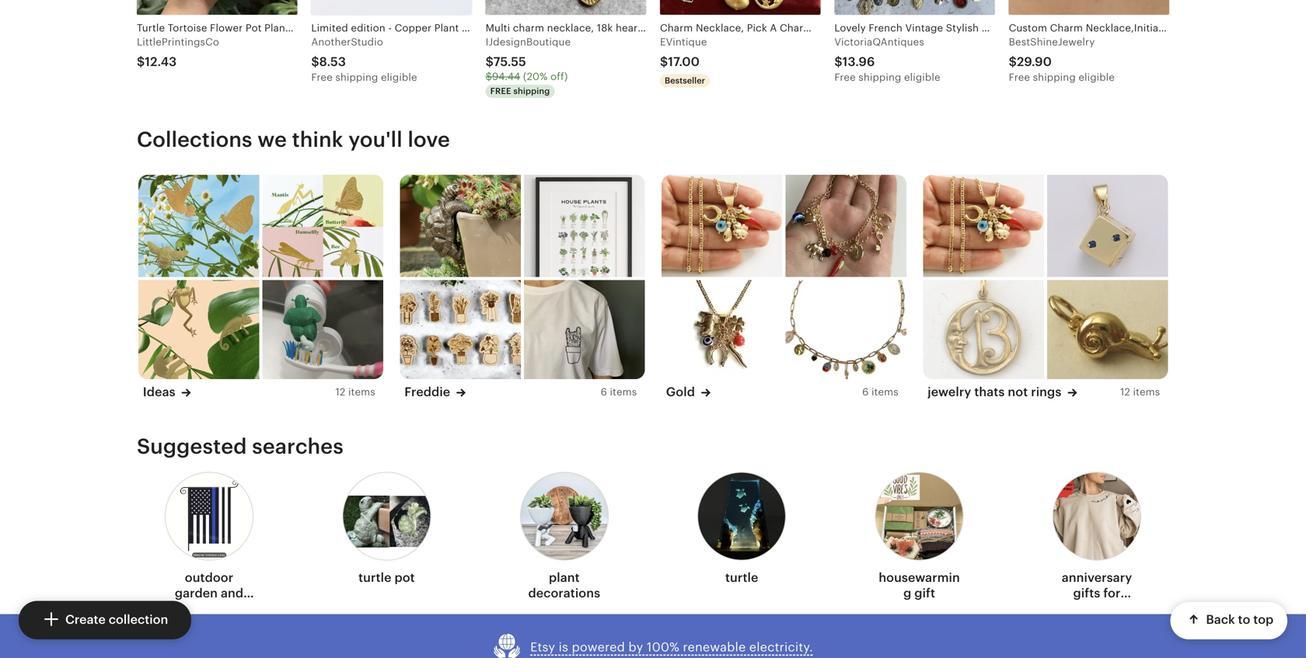 Task type: vqa. For each thing, say whether or not it's contained in the screenshot.
LittlePrintingsCo
yes



Task type: locate. For each thing, give the bounding box(es) containing it.
etsy is powered by 100% renewable electricity.
[[530, 641, 813, 655]]

plant decorations link
[[520, 467, 609, 607]]

$ down victoriaqantiques
[[834, 55, 842, 69]]

create collection
[[65, 613, 168, 627]]

tortoise, pot buddy, pot hanger, bronze, coloured tortoise, gift boxed, tortoise ornament, garden and home, plant pot hanging, plant pot image
[[400, 175, 521, 277]]

eligible for 29.90
[[1079, 71, 1115, 83]]

items left freddie
[[348, 386, 375, 398]]

0 horizontal spatial 12
[[335, 386, 345, 398]]

1 items from the left
[[348, 386, 375, 398]]

$ inside evintique $ 17.00 bestseller
[[660, 55, 668, 69]]

6 items left "jewelry"
[[862, 386, 898, 398]]

shipping for 8.53
[[335, 71, 378, 83]]

2 12 from the left
[[1120, 386, 1130, 398]]

create
[[65, 613, 106, 627]]

$ up free
[[486, 71, 492, 82]]

sea
[[435, 22, 453, 34]]

18k gold filled charm evil eye, elephant, clover necklace for good luck/18k gold filled cadena de buena suerte - p107 image for jewelry thats not rings
[[923, 175, 1044, 277]]

12 items down shrek pooping toothpaste topper image
[[335, 386, 375, 398]]

turtle tortoise flower pot planter gift model 3d print animal sea littleprintingsco $ 12.43
[[137, 22, 453, 69]]

eligible inside bestshinejewelry $ 29.90 free shipping eligible
[[1079, 71, 1115, 83]]

for
[[1103, 586, 1121, 600]]

12 items for jewelry thats not rings
[[1120, 386, 1160, 398]]

shipping down the (20%
[[513, 86, 550, 96]]

$ down "bestshinejewelry"
[[1009, 55, 1017, 69]]

1 horizontal spatial 12
[[1120, 386, 1130, 398]]

free inside bestshinejewelry $ 29.90 free shipping eligible
[[1009, 71, 1030, 83]]

1 turtle from the left
[[358, 571, 391, 585]]

0 horizontal spatial free
[[311, 71, 333, 83]]

housewarmin
[[879, 571, 960, 585]]

1 eligible from the left
[[381, 71, 417, 83]]

turtle up renewable
[[725, 571, 758, 585]]

turtle tortoise flower pot planter gift model 3d print animal sea image
[[137, 0, 297, 15]]

1 horizontal spatial 12 items
[[1120, 386, 1160, 398]]

items down genuine solid 9k 9ct yellow gold 3d snail animal charm/pendant image
[[1133, 386, 1160, 398]]

eligible down print
[[381, 71, 417, 83]]

suggested searches
[[137, 435, 344, 459]]

free down 13.96
[[834, 71, 856, 83]]

$ inside victoriaqantiques $ 13.96 free shipping eligible
[[834, 55, 842, 69]]

outdoor garden and decor link
[[165, 467, 253, 616]]

1 6 items from the left
[[601, 386, 637, 398]]

$ for 8.53
[[311, 55, 319, 69]]

$ down turtle
[[137, 55, 145, 69]]

$ for 13.96
[[834, 55, 842, 69]]

shrek pooping toothpaste topper image
[[262, 280, 383, 383]]

6 items left gold
[[601, 386, 637, 398]]

1 12 items from the left
[[335, 386, 375, 398]]

1 horizontal spatial 18k gold filled charm evil eye, elephant, clover necklace for good luck/18k gold filled cadena de buena suerte - p107 image
[[923, 175, 1044, 277]]

2 horizontal spatial eligible
[[1079, 71, 1115, 83]]

$ inside turtle tortoise flower pot planter gift model 3d print animal sea littleprintingsco $ 12.43
[[137, 55, 145, 69]]

3 free from the left
[[1009, 71, 1030, 83]]

2 free from the left
[[834, 71, 856, 83]]

print
[[373, 22, 396, 34]]

3 items from the left
[[871, 386, 898, 398]]

shipping down 8.53
[[335, 71, 378, 83]]

$ inside anotherstudio $ 8.53 free shipping eligible
[[311, 55, 319, 69]]

gift
[[302, 22, 320, 34]]

2 6 items from the left
[[862, 386, 898, 398]]

victoriaqantiques
[[834, 36, 924, 48]]

evintique $ 17.00 bestseller
[[660, 36, 707, 85]]

12 items down genuine solid 9k 9ct yellow gold 3d snail animal charm/pendant image
[[1120, 386, 1160, 398]]

limited edition - copper plant animal decorations for your plants! 4 designs to choose image
[[311, 0, 472, 15]]

love
[[408, 128, 450, 152]]

shipping down 13.96
[[858, 71, 901, 83]]

12 for jewelry thats not rings
[[1120, 386, 1130, 398]]

bestshinejewelry $ 29.90 free shipping eligible
[[1009, 36, 1115, 83]]

suggested
[[137, 435, 247, 459]]

1 free from the left
[[311, 71, 333, 83]]

2 6 from the left
[[862, 386, 869, 398]]

13.96
[[842, 55, 875, 69]]

ijdesignboutique
[[486, 36, 571, 48]]

3d
[[356, 22, 370, 34]]

1 6 from the left
[[601, 386, 607, 398]]

freddie
[[404, 385, 450, 399]]

eligible down "bestshinejewelry"
[[1079, 71, 1115, 83]]

by
[[628, 641, 643, 655]]

evintique
[[660, 36, 707, 48]]

genuine solid 9k 9ct yellow gold 3d snail animal charm/pendant image
[[1047, 280, 1168, 383]]

6 for gold
[[862, 386, 869, 398]]

turtle pot
[[358, 571, 415, 585]]

shipping
[[335, 71, 378, 83], [858, 71, 901, 83], [1033, 71, 1076, 83], [513, 86, 550, 96]]

6 items
[[601, 386, 637, 398], [862, 386, 898, 398]]

plants rock | unisex | 100% organic cotton | plant t-shirt | super eco friendly packaging  | oversized fit | heavyweight cotton image
[[524, 280, 645, 383]]

1 12 from the left
[[335, 386, 345, 398]]

6 down plants rock | unisex | 100% organic cotton | plant t-shirt | super eco friendly packaging  | oversized fit | heavyweight cotton image
[[601, 386, 607, 398]]

free down 29.90
[[1009, 71, 1030, 83]]

jewelry
[[928, 385, 971, 399]]

12 down shrek pooping toothpaste topper image
[[335, 386, 345, 398]]

gift
[[914, 586, 935, 600]]

decorations
[[528, 586, 600, 600]]

2 18k gold filled charm evil eye, elephant, clover necklace for good luck/18k gold filled cadena de buena suerte - p107 image from the left
[[923, 175, 1044, 277]]

flower
[[210, 22, 243, 34]]

thats
[[974, 385, 1005, 399]]

2 turtle from the left
[[725, 571, 758, 585]]

0 horizontal spatial eligible
[[381, 71, 417, 83]]

4 items from the left
[[1133, 386, 1160, 398]]

6 down sanctus necklace - charm necklace image
[[862, 386, 869, 398]]

plant
[[549, 571, 580, 585]]

0 horizontal spatial 12 items
[[335, 386, 375, 398]]

top
[[1253, 613, 1273, 627]]

0 horizontal spatial turtle
[[358, 571, 391, 585]]

1 horizontal spatial turtle
[[725, 571, 758, 585]]

12 for ideas
[[335, 386, 345, 398]]

shipping down 29.90
[[1033, 71, 1076, 83]]

free down 8.53
[[311, 71, 333, 83]]

turtle
[[358, 571, 391, 585], [725, 571, 758, 585]]

2 eligible from the left
[[904, 71, 940, 83]]

housewarmin g gift link
[[875, 467, 964, 607]]

$ up 94.44
[[486, 55, 493, 69]]

shipping inside anotherstudio $ 8.53 free shipping eligible
[[335, 71, 378, 83]]

littleprintingsco
[[137, 36, 219, 48]]

shipping for 29.90
[[1033, 71, 1076, 83]]

eligible
[[381, 71, 417, 83], [904, 71, 940, 83], [1079, 71, 1115, 83]]

items
[[348, 386, 375, 398], [610, 386, 637, 398], [871, 386, 898, 398], [1133, 386, 1160, 398]]

12
[[335, 386, 345, 398], [1120, 386, 1130, 398]]

12 down genuine solid 9k 9ct yellow gold 3d snail animal charm/pendant image
[[1120, 386, 1130, 398]]

0 horizontal spatial 6
[[601, 386, 607, 398]]

$ down evintique
[[660, 55, 668, 69]]

$ for 17.00
[[660, 55, 668, 69]]

1 18k gold filled charm evil eye, elephant, clover necklace for good luck/18k gold filled cadena de buena suerte - p107 image from the left
[[661, 175, 782, 277]]

0 horizontal spatial 18k gold filled charm evil eye, elephant, clover necklace for good luck/18k gold filled cadena de buena suerte - p107 image
[[661, 175, 782, 277]]

1 horizontal spatial eligible
[[904, 71, 940, 83]]

pot
[[394, 571, 415, 585]]

powered
[[572, 641, 625, 655]]

free
[[490, 86, 511, 96]]

$
[[137, 55, 145, 69], [311, 55, 319, 69], [486, 55, 493, 69], [660, 55, 668, 69], [834, 55, 842, 69], [1009, 55, 1017, 69], [486, 71, 492, 82]]

items left gold
[[610, 386, 637, 398]]

and
[[221, 586, 243, 600]]

12 items
[[335, 386, 375, 398], [1120, 386, 1160, 398]]

items left "jewelry"
[[871, 386, 898, 398]]

free for 13.96
[[834, 71, 856, 83]]

ideas
[[143, 385, 175, 399]]

0 horizontal spatial 6 items
[[601, 386, 637, 398]]

$ down the gift
[[311, 55, 319, 69]]

free inside victoriaqantiques $ 13.96 free shipping eligible
[[834, 71, 856, 83]]

shipping inside bestshinejewelry $ 29.90 free shipping eligible
[[1033, 71, 1076, 83]]

outdoor
[[185, 571, 233, 585]]

gifts
[[1073, 586, 1100, 600]]

back to top button
[[1170, 602, 1287, 640]]

free
[[311, 71, 333, 83], [834, 71, 856, 83], [1009, 71, 1030, 83]]

garden
[[175, 586, 218, 600]]

2 horizontal spatial free
[[1009, 71, 1030, 83]]

1 horizontal spatial 6
[[862, 386, 869, 398]]

eligible down victoriaqantiques
[[904, 71, 940, 83]]

electricity.
[[749, 641, 813, 655]]

3 eligible from the left
[[1079, 71, 1115, 83]]

18k gold filled charm evil eye, elephant, clover necklace for good luck/18k gold filled cadena de buena suerte - p107 image
[[661, 175, 782, 277], [923, 175, 1044, 277]]

turtle pot link
[[342, 467, 431, 592]]

multi charm necklace, 18k heart charm ancient greek coin pendant necklace, 18k gold long chain mixed metal necklace, old money jewelery gift image
[[486, 0, 646, 15]]

2 items from the left
[[610, 386, 637, 398]]

6 for freddie
[[601, 386, 607, 398]]

2 12 items from the left
[[1120, 386, 1160, 398]]

$ inside bestshinejewelry $ 29.90 free shipping eligible
[[1009, 55, 1017, 69]]

victoriaqantiques $ 13.96 free shipping eligible
[[834, 36, 940, 83]]

plant animal decorations, cute houseplant gifts! image
[[138, 280, 259, 383]]

100%
[[647, 641, 679, 655]]

75.55
[[493, 55, 526, 69]]

1 horizontal spatial 6 items
[[862, 386, 898, 398]]

you'll
[[348, 128, 403, 152]]

eligible inside victoriaqantiques $ 13.96 free shipping eligible
[[904, 71, 940, 83]]

1 horizontal spatial free
[[834, 71, 856, 83]]

free for 8.53
[[311, 71, 333, 83]]

free inside anotherstudio $ 8.53 free shipping eligible
[[311, 71, 333, 83]]

turtle left 'pot' at the left
[[358, 571, 391, 585]]

1pc dice gold filled cz charm, red & blue zirconia pendant charm,  charm, dice games for diy jewelry,gold color,pdgf-2121 image
[[1047, 175, 1168, 277]]

eligible inside anotherstudio $ 8.53 free shipping eligible
[[381, 71, 417, 83]]

18k gold filled charm horseshoe, clover, elephant, evil eye necklace 20" long for good luck/18k gold filled cadena de buena suerte 20" largo image
[[661, 280, 782, 383]]

shipping inside victoriaqantiques $ 13.96 free shipping eligible
[[858, 71, 901, 83]]



Task type: describe. For each thing, give the bounding box(es) containing it.
turtle link
[[697, 467, 786, 592]]

create collection button
[[19, 601, 191, 640]]

decor
[[191, 602, 227, 616]]

plant magnets, houseplant magnet,  plant lover magnet | housewarming gift, plant decor, christmas day gifts image
[[400, 280, 521, 383]]

etsy is powered by 100% renewable electricity. button
[[493, 633, 813, 658]]

charm necklace, pick a charm, charms, pendants, lockets, you choose charm, gold tone metal box chain, hearts, bird, shamrock image
[[660, 0, 820, 15]]

items for freddie
[[610, 386, 637, 398]]

collections
[[137, 128, 252, 152]]

g
[[903, 586, 911, 600]]

8.53
[[319, 55, 346, 69]]

sanctus necklace - charm necklace image
[[785, 280, 906, 383]]

shipping inside ijdesignboutique $ 75.55 $ 94.44 (20% off) free shipping
[[513, 86, 550, 96]]

collections we think you'll love
[[137, 128, 450, 152]]

back to top
[[1206, 613, 1273, 627]]

back
[[1206, 613, 1235, 627]]

free for 29.90
[[1009, 71, 1030, 83]]

ijdesignboutique $ 75.55 $ 94.44 (20% off) free shipping
[[486, 36, 571, 96]]

indoor plant guide, house plants poster, houseplants print, botanical wall art, plant art, plant guide, gardening gift, plant lover gift image
[[524, 175, 645, 277]]

turtle
[[137, 22, 165, 34]]

jewelry thats not rings
[[928, 385, 1061, 399]]

planter
[[264, 22, 299, 34]]

searches
[[252, 435, 344, 459]]

housewarmin g gift
[[879, 571, 960, 600]]

anotherstudio $ 8.53 free shipping eligible
[[311, 36, 417, 83]]

items for ideas
[[348, 386, 375, 398]]

$ for 29.90
[[1009, 55, 1017, 69]]

rings
[[1031, 385, 1061, 399]]

think
[[292, 128, 343, 152]]

eligible for 13.96
[[904, 71, 940, 83]]

items for jewelry thats not rings
[[1133, 386, 1160, 398]]

anotherstudio
[[311, 36, 383, 48]]

29.90
[[1017, 55, 1052, 69]]

items for gold
[[871, 386, 898, 398]]

eligible for 8.53
[[381, 71, 417, 83]]

12 items for ideas
[[335, 386, 375, 398]]

6 items for gold
[[862, 386, 898, 398]]

model
[[323, 22, 353, 34]]

turtle for turtle
[[725, 571, 758, 585]]

bestseller
[[665, 76, 705, 85]]

shipping for 13.96
[[858, 71, 901, 83]]

off)
[[550, 71, 568, 82]]

6 items for freddie
[[601, 386, 637, 398]]

pot
[[246, 22, 262, 34]]

18k gold filled charm evil eye, elephant, clover necklace for good luck/18k gold filled cadena de buena suerte - p107 image for gold
[[661, 175, 782, 277]]

anniversary gifts for women
[[1062, 571, 1132, 616]]

renewable
[[683, 641, 746, 655]]

women
[[1075, 602, 1119, 616]]

to
[[1238, 613, 1250, 627]]

gold
[[666, 385, 695, 399]]

insects set of x7, butterfly, bumblebee, luna moth, caterpillar, mantis, damselfly and grasshopper. house plant decorations. image
[[262, 175, 383, 277]]

outdoor garden and decor
[[175, 571, 243, 616]]

is
[[559, 641, 568, 655]]

anniversary gifts for women link
[[1053, 467, 1141, 616]]

turtle for turtle pot
[[358, 571, 391, 585]]

lovely french vintage stylish style golden charms metals crystals 22 inch adjustable necklaces image
[[834, 0, 995, 15]]

$ for 75.55
[[486, 55, 493, 69]]

18k gold filled charm good luck ,money bracelet 7" long /pulsera de buena suerte ,dinero , proteccion 7" largo-b126 image
[[785, 175, 906, 277]]

tortoise
[[168, 22, 207, 34]]

(20%
[[523, 71, 548, 82]]

12.43
[[145, 55, 177, 69]]

etsy
[[530, 641, 555, 655]]

not
[[1008, 385, 1028, 399]]

animal
[[398, 22, 432, 34]]

collection
[[109, 613, 168, 627]]

anniversary
[[1062, 571, 1132, 585]]

gold crescent moon lucky 13 charm mystic celestial man in the moon brass victorian retro boho sweet feminine delicate image
[[923, 280, 1044, 383]]

custom charm necklace,initial letter charm necklace,pick your charms,design your own personalized story jewelry,gifts for her,birthday gift image
[[1009, 0, 1169, 15]]

plant animals pollinators set of 3, butterfly, bumblebee and hummingbird cute plant decor image
[[138, 175, 259, 277]]

bestshinejewelry
[[1009, 36, 1095, 48]]

17.00
[[668, 55, 700, 69]]

plant decorations
[[528, 571, 600, 600]]

we
[[258, 128, 287, 152]]

94.44
[[492, 71, 520, 82]]



